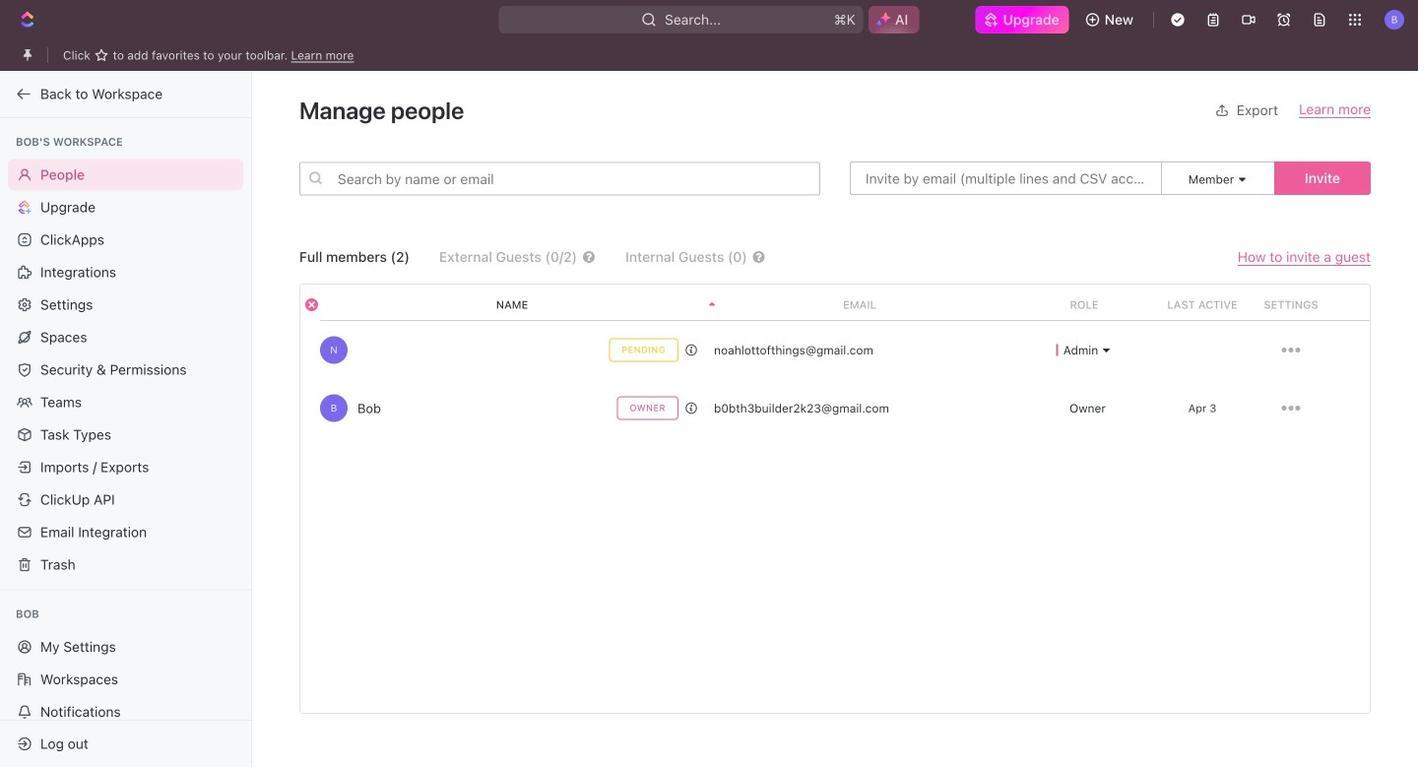 Task type: vqa. For each thing, say whether or not it's contained in the screenshot.
upgrade
no



Task type: describe. For each thing, give the bounding box(es) containing it.
Search by name or email text field
[[299, 162, 821, 196]]

Invite by email (multiple lines and CSV accepted) text field
[[850, 162, 1162, 195]]



